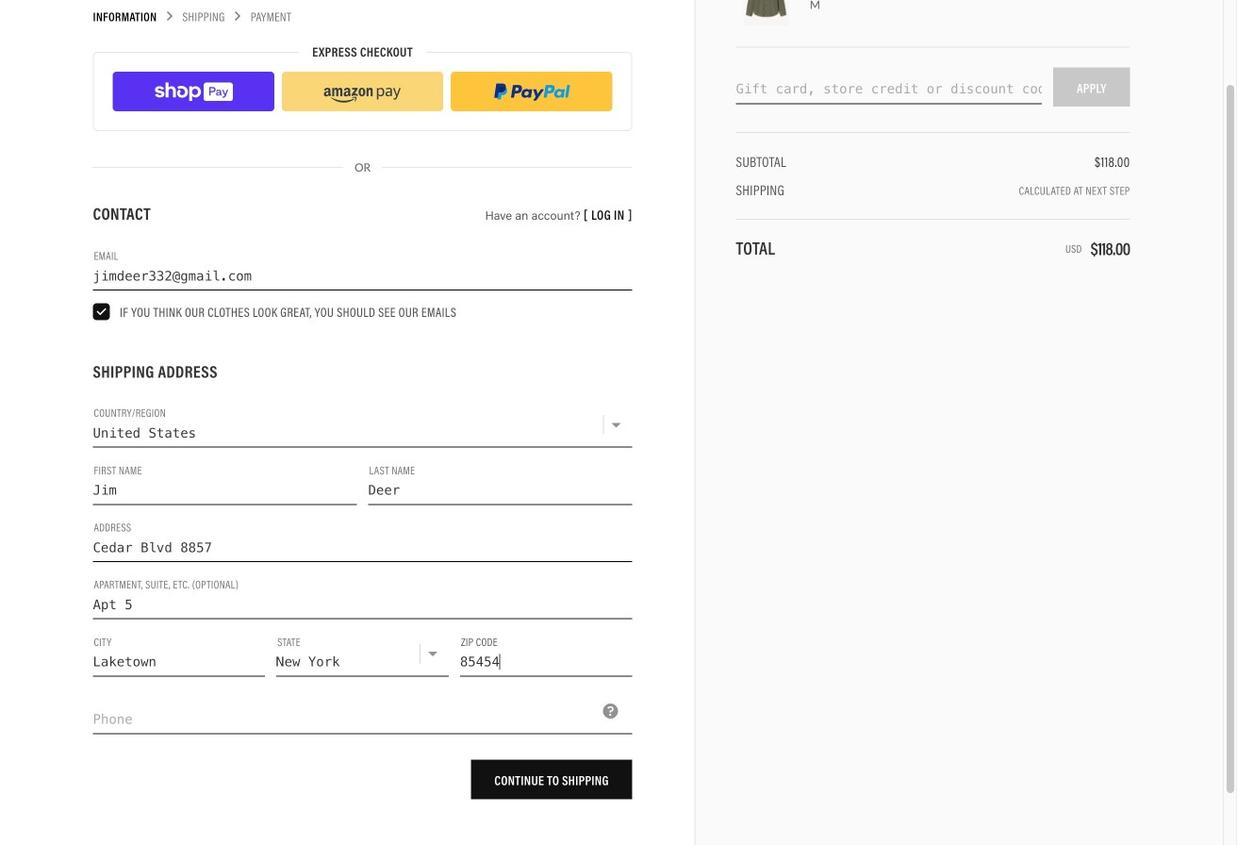 Task type: locate. For each thing, give the bounding box(es) containing it.
more information image
[[603, 704, 618, 719]]

City text field
[[93, 631, 265, 677]]

ZIP code text field
[[460, 631, 632, 677]]

0 vertical spatial svg image
[[165, 12, 174, 21]]

1 vertical spatial svg image
[[981, 40, 993, 52]]

list
[[93, 10, 632, 23], [113, 72, 613, 111]]

svg image
[[233, 12, 243, 21]]

svg image
[[165, 12, 174, 21], [981, 40, 993, 52]]

First name text field
[[93, 459, 357, 505]]

None checkbox
[[93, 303, 110, 320]]

Email email field
[[93, 245, 632, 291]]



Task type: vqa. For each thing, say whether or not it's contained in the screenshot.
THE GO TO HOMEPAGE Image
no



Task type: describe. For each thing, give the bounding box(es) containing it.
Last name text field
[[368, 459, 632, 505]]

Phone telephone field
[[93, 688, 632, 734]]

0 horizontal spatial svg image
[[165, 12, 174, 21]]

Gift card, store credit or discount code text field
[[736, 67, 1042, 104]]

1 horizontal spatial svg image
[[981, 40, 993, 52]]

product flat image
[[744, 0, 789, 26]]

Apartment, suite, etc. (optional) text field
[[93, 573, 632, 619]]

Address text field
[[93, 516, 632, 562]]

1 vertical spatial list
[[113, 72, 613, 111]]

0 vertical spatial list
[[93, 10, 632, 23]]



